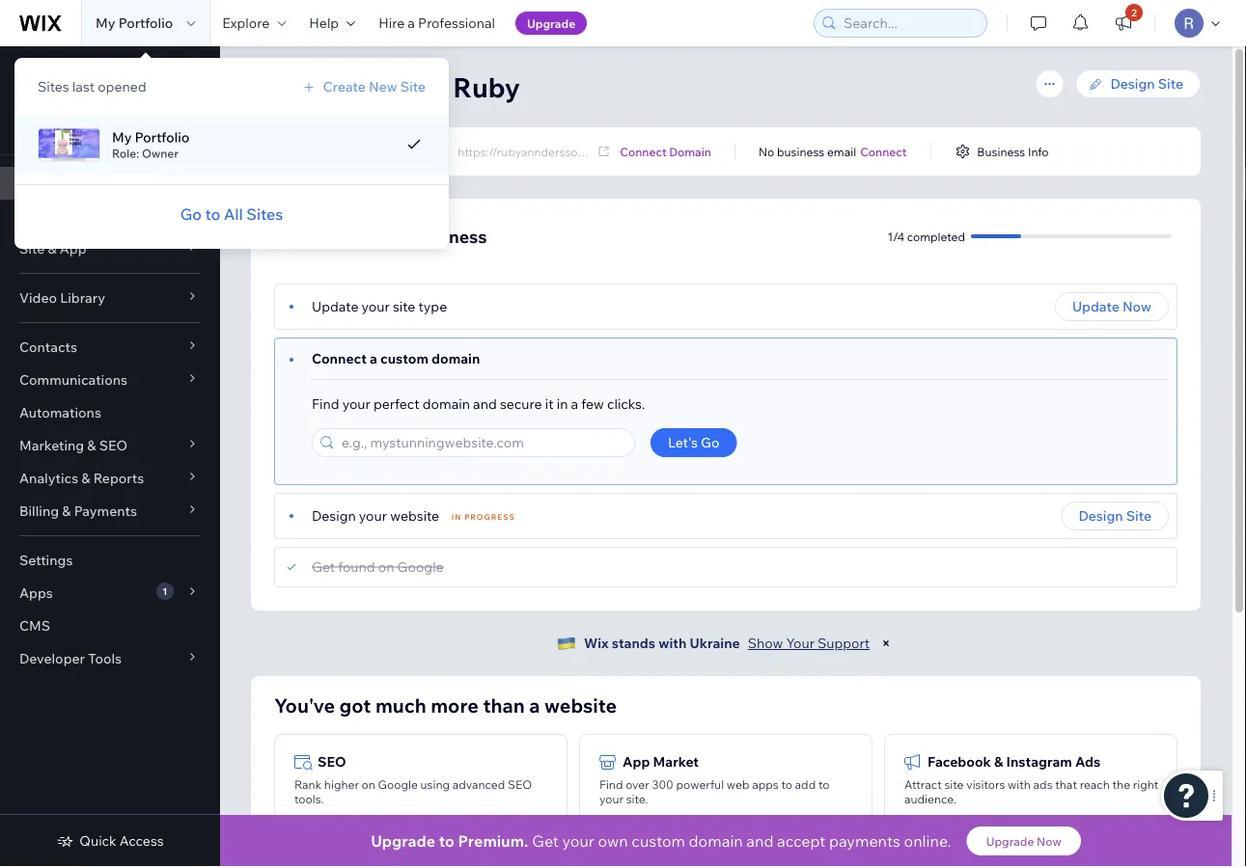 Task type: locate. For each thing, give the bounding box(es) containing it.
sidebar element
[[0, 46, 220, 868]]

higher
[[324, 778, 359, 792]]

welcome back, ruby
[[251, 70, 520, 104]]

1 update from the left
[[312, 298, 359, 315]]

& for site
[[48, 240, 57, 257]]

go
[[180, 205, 202, 224], [701, 434, 720, 451]]

1 vertical spatial my
[[112, 129, 132, 146]]

business left opened
[[19, 82, 76, 99]]

1 vertical spatial 1/4
[[887, 229, 905, 244]]

1 vertical spatial custom
[[632, 832, 685, 851]]

2 horizontal spatial upgrade
[[986, 834, 1034, 849]]

to left add
[[781, 778, 792, 792]]

using
[[420, 778, 450, 792]]

& up analytics & reports
[[87, 437, 96, 454]]

0 vertical spatial design site
[[1111, 75, 1183, 92]]

1 horizontal spatial business
[[414, 225, 487, 247]]

quick
[[79, 833, 116, 850]]

0 horizontal spatial app
[[60, 240, 86, 257]]

domain for custom
[[432, 350, 480, 367]]

up inside let's set up your business
[[76, 63, 93, 80]]

facebook
[[928, 754, 991, 771]]

1 horizontal spatial let's
[[274, 225, 313, 247]]

app up over
[[623, 754, 650, 771]]

connect
[[620, 144, 667, 159], [860, 144, 907, 159], [312, 350, 367, 367]]

on right higher
[[362, 778, 375, 792]]

seo inside "dropdown button"
[[99, 437, 128, 454]]

audience.
[[904, 792, 956, 807]]

video library button
[[0, 282, 220, 315]]

hire a professional
[[379, 14, 495, 31]]

rank
[[294, 778, 322, 792]]

contacts
[[19, 339, 77, 356]]

connect left domain
[[620, 144, 667, 159]]

1 horizontal spatial sites
[[246, 205, 283, 224]]

2 button
[[1102, 0, 1145, 46]]

domain down find over 300 powerful web apps to add to your site.
[[689, 832, 743, 851]]

seo up higher
[[318, 754, 346, 771]]

and left accept
[[746, 832, 774, 851]]

portfolio up owner
[[135, 129, 190, 146]]

0 vertical spatial site
[[393, 298, 415, 315]]

0 horizontal spatial with
[[658, 635, 687, 652]]

1 vertical spatial now
[[1037, 834, 1062, 849]]

0 horizontal spatial custom
[[380, 350, 428, 367]]

1 vertical spatial sites
[[246, 205, 283, 224]]

0 horizontal spatial update
[[312, 298, 359, 315]]

google right found
[[397, 559, 444, 576]]

1 vertical spatial completed
[[907, 229, 965, 244]]

much
[[375, 694, 426, 718]]

let's go
[[668, 434, 720, 451]]

site
[[393, 298, 415, 315], [944, 778, 964, 792]]

0 horizontal spatial website
[[390, 508, 439, 525]]

0 horizontal spatial go
[[180, 205, 202, 224]]

business inside let's set up your business
[[19, 82, 76, 99]]

show your support button
[[748, 635, 870, 652]]

portfolio inside my portfolio role: owner
[[135, 129, 190, 146]]

custom up perfect
[[380, 350, 428, 367]]

1 horizontal spatial custom
[[632, 832, 685, 851]]

1 vertical spatial go
[[701, 434, 720, 451]]

1 vertical spatial domain
[[423, 396, 470, 413]]

1 vertical spatial let's set up your business
[[274, 225, 487, 247]]

your left 'site.'
[[599, 792, 624, 807]]

portfolio up opened
[[118, 14, 173, 31]]

business info button
[[954, 143, 1049, 160]]

get right premium. at the left
[[532, 832, 559, 851]]

0 horizontal spatial let's set up your business
[[19, 63, 125, 99]]

1 horizontal spatial website
[[544, 694, 617, 718]]

web
[[727, 778, 749, 792]]

set up update your site type
[[317, 225, 343, 247]]

0 horizontal spatial find
[[312, 396, 339, 413]]

e.g., mystunningwebsite.com field
[[336, 430, 628, 457]]

portfolio for my portfolio
[[118, 14, 173, 31]]

business right no
[[777, 144, 825, 159]]

0 vertical spatial sites
[[38, 78, 69, 95]]

sites right all
[[246, 205, 283, 224]]

ukraine
[[690, 635, 740, 652]]

site.
[[626, 792, 648, 807]]

2 horizontal spatial let's
[[668, 434, 698, 451]]

0 vertical spatial my
[[96, 14, 115, 31]]

1 horizontal spatial 1/4 completed
[[887, 229, 965, 244]]

attract site visitors with ads that reach the right audience.
[[904, 778, 1159, 807]]

find left perfect
[[312, 396, 339, 413]]

business up type
[[414, 225, 487, 247]]

0 horizontal spatial upgrade
[[371, 832, 435, 851]]

no
[[759, 144, 774, 159]]

up up update your site type
[[347, 225, 368, 247]]

1 vertical spatial website
[[544, 694, 617, 718]]

sites left the last
[[38, 78, 69, 95]]

0 vertical spatial let's
[[19, 63, 50, 80]]

welcome
[[251, 70, 370, 104]]

on inside the rank higher on google using advanced seo tools.
[[362, 778, 375, 792]]

wix
[[584, 635, 609, 652]]

on right found
[[378, 559, 394, 576]]

2 horizontal spatial seo
[[508, 778, 532, 792]]

business
[[19, 82, 76, 99], [777, 144, 825, 159], [414, 225, 487, 247]]

settings link
[[0, 544, 220, 577]]

2 vertical spatial seo
[[508, 778, 532, 792]]

site left type
[[393, 298, 415, 315]]

let's set up your business down my portfolio
[[19, 63, 125, 99]]

design site inside design site link
[[1111, 75, 1183, 92]]

1 horizontal spatial get
[[532, 832, 559, 851]]

1 horizontal spatial find
[[599, 778, 623, 792]]

1 horizontal spatial app
[[623, 754, 650, 771]]

1 vertical spatial with
[[1008, 778, 1031, 792]]

new
[[369, 78, 397, 95]]

over
[[626, 778, 649, 792]]

up left opened
[[76, 63, 93, 80]]

set
[[53, 63, 73, 80], [317, 225, 343, 247]]

find for find over 300 powerful web apps to add to your site.
[[599, 778, 623, 792]]

0 vertical spatial now
[[1122, 298, 1152, 315]]

show
[[748, 635, 783, 652]]

library
[[60, 290, 105, 306]]

google left using
[[378, 778, 418, 792]]

google inside the rank higher on google using advanced seo tools.
[[378, 778, 418, 792]]

now inside the update now button
[[1122, 298, 1152, 315]]

my portfolio
[[96, 14, 173, 31]]

& right billing
[[62, 503, 71, 520]]

site & app button
[[0, 233, 220, 265]]

1 vertical spatial portfolio
[[135, 129, 190, 146]]

1 vertical spatial let's
[[274, 225, 313, 247]]

your up 'get found on google'
[[359, 508, 387, 525]]

2 update from the left
[[1072, 298, 1119, 315]]

0 horizontal spatial connect
[[312, 350, 367, 367]]

1/4
[[19, 124, 36, 139], [887, 229, 905, 244]]

connect down update your site type
[[312, 350, 367, 367]]

0 vertical spatial domain
[[432, 350, 480, 367]]

0 vertical spatial 1/4
[[19, 124, 36, 139]]

website left 'in' on the left of the page
[[390, 508, 439, 525]]

0 vertical spatial business
[[19, 82, 76, 99]]

0 vertical spatial on
[[378, 559, 394, 576]]

email
[[827, 144, 856, 159]]

let's set up your business inside sidebar element
[[19, 63, 125, 99]]

1 vertical spatial app
[[623, 754, 650, 771]]

developer tools
[[19, 651, 122, 667]]

1/4 completed down "connect" link
[[887, 229, 965, 244]]

0 horizontal spatial completed
[[39, 124, 97, 139]]

0 horizontal spatial now
[[1037, 834, 1062, 849]]

website down wix
[[544, 694, 617, 718]]

design
[[1111, 75, 1155, 92], [312, 508, 356, 525], [1079, 508, 1123, 525]]

Search... field
[[838, 10, 981, 37]]

let's inside let's set up your business
[[19, 63, 50, 80]]

find left over
[[599, 778, 623, 792]]

&
[[48, 240, 57, 257], [87, 437, 96, 454], [81, 470, 90, 487], [62, 503, 71, 520], [994, 754, 1003, 771]]

let's set up your business up update your site type
[[274, 225, 487, 247]]

1 vertical spatial get
[[532, 832, 559, 851]]

domain
[[432, 350, 480, 367], [423, 396, 470, 413], [689, 832, 743, 851]]

update your site type
[[312, 298, 447, 315]]

0 vertical spatial completed
[[39, 124, 97, 139]]

payments
[[829, 832, 901, 851]]

1 vertical spatial on
[[362, 778, 375, 792]]

1 vertical spatial site
[[944, 778, 964, 792]]

automations
[[19, 404, 101, 421]]

now inside the upgrade now button
[[1037, 834, 1062, 849]]

0 vertical spatial find
[[312, 396, 339, 413]]

0 vertical spatial and
[[473, 396, 497, 413]]

my inside my portfolio role: owner
[[112, 129, 132, 146]]

payments
[[74, 503, 137, 520]]

site
[[1158, 75, 1183, 92], [400, 78, 426, 95], [19, 240, 45, 257], [1126, 508, 1152, 525]]

1 horizontal spatial upgrade
[[527, 16, 575, 30]]

0 vertical spatial set
[[53, 63, 73, 80]]

1 horizontal spatial on
[[378, 559, 394, 576]]

0 vertical spatial portfolio
[[118, 14, 173, 31]]

0 vertical spatial google
[[397, 559, 444, 576]]

connect a custom domain
[[312, 350, 480, 367]]

0 horizontal spatial and
[[473, 396, 497, 413]]

portfolio
[[118, 14, 173, 31], [135, 129, 190, 146]]

with
[[658, 635, 687, 652], [1008, 778, 1031, 792]]

completed
[[39, 124, 97, 139], [907, 229, 965, 244]]

custom right own
[[632, 832, 685, 851]]

1 horizontal spatial update
[[1072, 298, 1119, 315]]

domain right perfect
[[423, 396, 470, 413]]

setup link
[[0, 167, 220, 200]]

& up the video library
[[48, 240, 57, 257]]

perfect
[[374, 396, 420, 413]]

website
[[390, 508, 439, 525], [544, 694, 617, 718]]

upgrade for upgrade
[[527, 16, 575, 30]]

and left the secure
[[473, 396, 497, 413]]

domain up find your perfect domain and secure it in a few clicks.
[[432, 350, 480, 367]]

2 vertical spatial domain
[[689, 832, 743, 851]]

update now
[[1072, 298, 1152, 315]]

compare plans link
[[328, 143, 411, 160]]

0 vertical spatial let's set up your business
[[19, 63, 125, 99]]

1 horizontal spatial set
[[317, 225, 343, 247]]

upgrade down "attract site visitors with ads that reach the right audience."
[[986, 834, 1034, 849]]

a right hire
[[408, 14, 415, 31]]

site down "facebook"
[[944, 778, 964, 792]]

in
[[557, 396, 568, 413]]

stands
[[612, 635, 655, 652]]

0 horizontal spatial set
[[53, 63, 73, 80]]

seo right advanced
[[508, 778, 532, 792]]

1/4 up 'setup'
[[19, 124, 36, 139]]

& left reports
[[81, 470, 90, 487]]

go to all sites link
[[180, 203, 283, 226]]

& for facebook
[[994, 754, 1003, 771]]

0 horizontal spatial 1/4 completed
[[19, 124, 97, 139]]

0 vertical spatial seo
[[99, 437, 128, 454]]

0 horizontal spatial seo
[[99, 437, 128, 454]]

app market
[[623, 754, 699, 771]]

your inside find over 300 powerful web apps to add to your site.
[[599, 792, 624, 807]]

find inside find over 300 powerful web apps to add to your site.
[[599, 778, 623, 792]]

1/4 completed down the last
[[19, 124, 97, 139]]

app up library
[[60, 240, 86, 257]]

site inside "attract site visitors with ads that reach the right audience."
[[944, 778, 964, 792]]

my for my portfolio role: owner
[[112, 129, 132, 146]]

billing & payments
[[19, 503, 137, 520]]

2 vertical spatial business
[[414, 225, 487, 247]]

in
[[451, 513, 462, 522]]

my
[[96, 14, 115, 31], [112, 129, 132, 146]]

design site link
[[1076, 69, 1201, 98]]

developer
[[19, 651, 85, 667]]

0 vertical spatial up
[[76, 63, 93, 80]]

app inside dropdown button
[[60, 240, 86, 257]]

access
[[120, 833, 164, 850]]

a right than
[[529, 694, 540, 718]]

my up sites last opened
[[96, 14, 115, 31]]

upgrade down the rank higher on google using advanced seo tools.
[[371, 832, 435, 851]]

1 horizontal spatial completed
[[907, 229, 965, 244]]

1 horizontal spatial connect
[[620, 144, 667, 159]]

1 horizontal spatial with
[[1008, 778, 1031, 792]]

set left opened
[[53, 63, 73, 80]]

upgrade for upgrade now
[[986, 834, 1034, 849]]

on for found
[[378, 559, 394, 576]]

0 vertical spatial get
[[312, 559, 335, 576]]

set inside sidebar element
[[53, 63, 73, 80]]

& inside dropdown button
[[48, 240, 57, 257]]

1 vertical spatial google
[[378, 778, 418, 792]]

1 vertical spatial design site
[[1079, 508, 1152, 525]]

upgrade right professional
[[527, 16, 575, 30]]

than
[[483, 694, 525, 718]]

update inside the update now button
[[1072, 298, 1119, 315]]

0 horizontal spatial 1/4
[[19, 124, 36, 139]]

to
[[205, 205, 220, 224], [781, 778, 792, 792], [818, 778, 830, 792], [439, 832, 454, 851]]

attract
[[904, 778, 942, 792]]

1 vertical spatial find
[[599, 778, 623, 792]]

0 vertical spatial app
[[60, 240, 86, 257]]

0 horizontal spatial business
[[19, 82, 76, 99]]

1/4 completed
[[19, 124, 97, 139], [887, 229, 965, 244]]

my up role: in the left of the page
[[112, 129, 132, 146]]

& inside "dropdown button"
[[87, 437, 96, 454]]

0 vertical spatial custom
[[380, 350, 428, 367]]

with down facebook & instagram ads
[[1008, 778, 1031, 792]]

1 vertical spatial set
[[317, 225, 343, 247]]

found
[[338, 559, 375, 576]]

your right the last
[[96, 63, 125, 80]]

1/4 down "connect" link
[[887, 229, 905, 244]]

your up the "connect a custom domain"
[[362, 298, 390, 315]]

0 horizontal spatial site
[[393, 298, 415, 315]]

get left found
[[312, 559, 335, 576]]

connect right email
[[860, 144, 907, 159]]

site inside dropdown button
[[19, 240, 45, 257]]

1 horizontal spatial go
[[701, 434, 720, 451]]

to right add
[[818, 778, 830, 792]]

0 vertical spatial 1/4 completed
[[19, 124, 97, 139]]

google for higher
[[378, 778, 418, 792]]

with right stands
[[658, 635, 687, 652]]

connect for connect a custom domain
[[312, 350, 367, 367]]

communications button
[[0, 364, 220, 397]]

2 horizontal spatial business
[[777, 144, 825, 159]]

& up the visitors
[[994, 754, 1003, 771]]

1 vertical spatial and
[[746, 832, 774, 851]]

1 horizontal spatial now
[[1122, 298, 1152, 315]]

1 horizontal spatial seo
[[318, 754, 346, 771]]

billing & payments button
[[0, 495, 220, 528]]

300
[[652, 778, 674, 792]]

cms
[[19, 618, 50, 635]]

explore
[[222, 14, 270, 31]]

my portfolio role: owner
[[112, 129, 190, 161]]

quick access button
[[56, 833, 164, 850]]

seo down automations link on the left top of the page
[[99, 437, 128, 454]]

1 vertical spatial business
[[777, 144, 825, 159]]

compare
[[328, 144, 378, 159]]



Task type: describe. For each thing, give the bounding box(es) containing it.
accept
[[777, 832, 826, 851]]

1/4 completed inside sidebar element
[[19, 124, 97, 139]]

right
[[1133, 778, 1159, 792]]

domain
[[669, 144, 711, 159]]

a up perfect
[[370, 350, 377, 367]]

now for upgrade now
[[1037, 834, 1062, 849]]

reach
[[1080, 778, 1110, 792]]

upgrade now button
[[967, 827, 1081, 856]]

analytics & reports
[[19, 470, 144, 487]]

analytics & reports button
[[0, 462, 220, 495]]

it
[[545, 396, 554, 413]]

your up update your site type
[[372, 225, 410, 247]]

connect link
[[860, 143, 907, 160]]

to left all
[[205, 205, 220, 224]]

marketing & seo button
[[0, 430, 220, 462]]

0 vertical spatial go
[[180, 205, 202, 224]]

settings
[[19, 552, 73, 569]]

premium.
[[458, 832, 528, 851]]

google for found
[[397, 559, 444, 576]]

& for analytics
[[81, 470, 90, 487]]

reports
[[93, 470, 144, 487]]

update now button
[[1055, 292, 1169, 321]]

info
[[1028, 144, 1049, 159]]

apps
[[752, 778, 779, 792]]

cms link
[[0, 610, 220, 643]]

business
[[977, 144, 1025, 159]]

1 horizontal spatial and
[[746, 832, 774, 851]]

portfolio
[[674, 144, 720, 159]]

own
[[598, 832, 628, 851]]

& for marketing
[[87, 437, 96, 454]]

0 vertical spatial website
[[390, 508, 439, 525]]

facebook & instagram ads
[[928, 754, 1101, 771]]

find for find your perfect domain and secure it in a few clicks.
[[312, 396, 339, 413]]

setup
[[19, 175, 58, 192]]

https://rubyanndersson.wixsite.com/my-
[[458, 144, 674, 159]]

1 horizontal spatial 1/4
[[887, 229, 905, 244]]

automations link
[[0, 397, 220, 430]]

hire a professional link
[[367, 0, 507, 46]]

design site inside button
[[1079, 508, 1152, 525]]

more
[[431, 694, 479, 718]]

2
[[1131, 6, 1137, 18]]

advanced
[[452, 778, 505, 792]]

support
[[818, 635, 870, 652]]

sites inside go to all sites link
[[246, 205, 283, 224]]

the
[[1112, 778, 1130, 792]]

go to all sites
[[180, 205, 283, 224]]

all
[[224, 205, 243, 224]]

my for my portfolio
[[96, 14, 115, 31]]

1 horizontal spatial up
[[347, 225, 368, 247]]

progress
[[464, 513, 515, 522]]

secure
[[500, 396, 542, 413]]

help button
[[298, 0, 367, 46]]

few
[[581, 396, 604, 413]]

sites last opened
[[38, 78, 146, 95]]

role:
[[112, 146, 139, 161]]

video library
[[19, 290, 105, 306]]

back,
[[376, 70, 447, 104]]

ruby
[[453, 70, 520, 104]]

design site button
[[1061, 502, 1169, 531]]

developer tools button
[[0, 643, 220, 676]]

design inside button
[[1079, 508, 1123, 525]]

connect domain link
[[620, 143, 711, 160]]

completed inside sidebar element
[[39, 124, 97, 139]]

your
[[786, 635, 815, 652]]

& for billing
[[62, 503, 71, 520]]

seo inside the rank higher on google using advanced seo tools.
[[508, 778, 532, 792]]

0 horizontal spatial sites
[[38, 78, 69, 95]]

1 horizontal spatial let's set up your business
[[274, 225, 487, 247]]

update for update your site type
[[312, 298, 359, 315]]

let's go button
[[651, 429, 737, 458]]

add
[[795, 778, 816, 792]]

create
[[323, 78, 366, 95]]

rank higher on google using advanced seo tools.
[[294, 778, 532, 807]]

1/4 inside sidebar element
[[19, 124, 36, 139]]

a right in
[[571, 396, 578, 413]]

upgrade button
[[515, 12, 587, 35]]

marketing
[[19, 437, 84, 454]]

type
[[418, 298, 447, 315]]

market
[[653, 754, 699, 771]]

find over 300 powerful web apps to add to your site.
[[599, 778, 830, 807]]

go inside button
[[701, 434, 720, 451]]

create new site
[[323, 78, 426, 95]]

https://rubyanndersson.wixsite.com/my-portfolio
[[458, 144, 720, 159]]

tools
[[88, 651, 122, 667]]

owner
[[142, 146, 179, 161]]

let's inside button
[[668, 434, 698, 451]]

your left own
[[562, 832, 594, 851]]

got
[[339, 694, 371, 718]]

your left perfect
[[342, 396, 370, 413]]

now for update now
[[1122, 298, 1152, 315]]

connect for connect domain
[[620, 144, 667, 159]]

to left premium. at the left
[[439, 832, 454, 851]]

hire
[[379, 14, 405, 31]]

1 vertical spatial 1/4 completed
[[887, 229, 965, 244]]

connect domain
[[620, 144, 711, 159]]

compare plans
[[328, 144, 411, 159]]

you've got much more than a website
[[274, 694, 617, 718]]

1
[[162, 585, 167, 597]]

billing
[[19, 503, 59, 520]]

no business email connect
[[759, 144, 907, 159]]

2 horizontal spatial connect
[[860, 144, 907, 159]]

contacts button
[[0, 331, 220, 364]]

0 horizontal spatial get
[[312, 559, 335, 576]]

site & app
[[19, 240, 86, 257]]

domain for perfect
[[423, 396, 470, 413]]

upgrade to premium. get your own custom domain and accept payments online.
[[371, 832, 951, 851]]

in progress
[[451, 513, 515, 522]]

your inside sidebar element
[[96, 63, 125, 80]]

with inside "attract site visitors with ads that reach the right audience."
[[1008, 778, 1031, 792]]

help
[[309, 14, 339, 31]]

on for higher
[[362, 778, 375, 792]]

portfolio for my portfolio role: owner
[[135, 129, 190, 146]]

1 vertical spatial seo
[[318, 754, 346, 771]]

ads
[[1075, 754, 1101, 771]]

tools.
[[294, 792, 324, 807]]

you've
[[274, 694, 335, 718]]

update for update now
[[1072, 298, 1119, 315]]

upgrade for upgrade to premium. get your own custom domain and accept payments online.
[[371, 832, 435, 851]]



Task type: vqa. For each thing, say whether or not it's contained in the screenshot.
Email clients who haven't checked- in for 14 days the RETAIN
no



